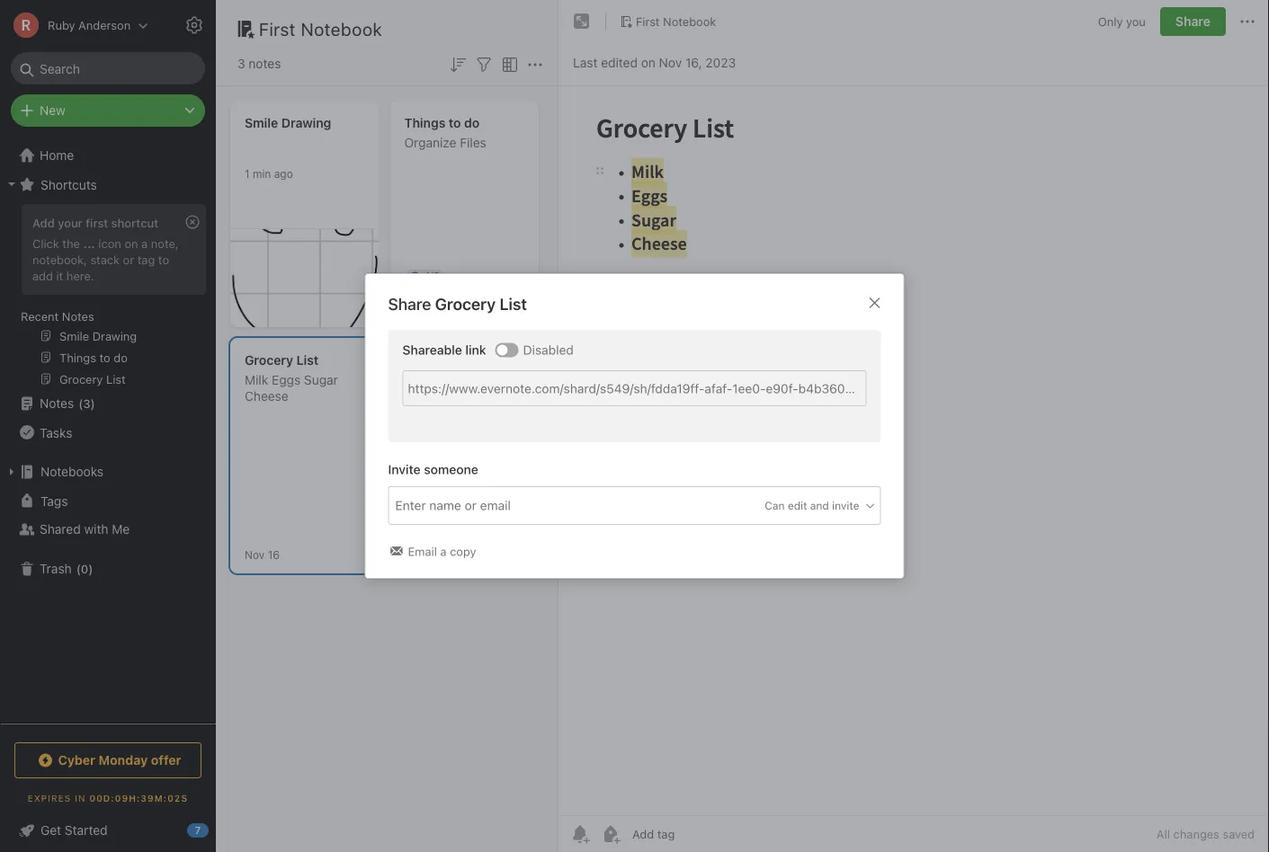 Task type: vqa. For each thing, say whether or not it's contained in the screenshot.
"EXPAND TAGS" image
no



Task type: describe. For each thing, give the bounding box(es) containing it.
( for notes
[[78, 397, 83, 410]]

and
[[810, 500, 829, 512]]

list inside the grocery list milk eggs sugar cheese
[[296, 353, 319, 368]]

shared link switcher image
[[497, 345, 508, 356]]

cyber monday offer
[[58, 753, 181, 768]]

0 vertical spatial grocery
[[435, 295, 496, 314]]

notes ( 3 )
[[40, 396, 95, 411]]

saved
[[1223, 828, 1255, 842]]

shareable
[[403, 343, 462, 358]]

eggs
[[272, 373, 301, 388]]

home
[[40, 148, 74, 163]]

in
[[75, 793, 86, 804]]

2023
[[706, 55, 736, 70]]

last
[[573, 55, 598, 70]]

trash ( 0 )
[[40, 562, 93, 577]]

settings image
[[184, 14, 205, 36]]

stack
[[90, 253, 120, 266]]

expand notebooks image
[[4, 465, 19, 479]]

1 horizontal spatial list
[[500, 295, 527, 314]]

only you
[[1098, 15, 1146, 28]]

tasks button
[[0, 418, 215, 447]]

0 vertical spatial notes
[[62, 309, 94, 323]]

smile drawing
[[245, 116, 331, 130]]

share grocery list
[[388, 295, 527, 314]]

a inside icon on a note, notebook, stack or tag to add it here.
[[141, 237, 148, 250]]

nov inside the note list element
[[245, 549, 265, 561]]

1 horizontal spatial 1 min ago
[[404, 302, 453, 315]]

notes
[[249, 56, 281, 71]]

disabled
[[523, 343, 574, 358]]

offer
[[151, 753, 181, 768]]

expires
[[28, 793, 71, 804]]

share button
[[1160, 7, 1226, 36]]

tags button
[[0, 487, 215, 515]]

can
[[765, 500, 785, 512]]

changes
[[1174, 828, 1220, 842]]

1 vertical spatial min
[[412, 302, 431, 315]]

3 notes
[[237, 56, 281, 71]]

sugar
[[304, 373, 338, 388]]

organize
[[404, 135, 456, 150]]

shareable link
[[403, 343, 486, 358]]

nov 16
[[245, 549, 280, 561]]

invite
[[832, 500, 860, 512]]

grocery inside the grocery list milk eggs sugar cheese
[[245, 353, 293, 368]]

click
[[32, 237, 59, 250]]

shared with me
[[40, 522, 130, 537]]

notebook inside button
[[663, 14, 716, 28]]

Select permission field
[[730, 498, 877, 514]]

on inside note window element
[[641, 55, 656, 70]]

shortcut
[[111, 216, 158, 229]]

1 horizontal spatial 1
[[404, 302, 409, 315]]

expand note image
[[571, 11, 593, 32]]

notebooks link
[[0, 458, 215, 487]]

tree containing home
[[0, 141, 216, 723]]

Search text field
[[23, 52, 193, 85]]

0
[[81, 562, 88, 576]]

recent
[[21, 309, 59, 323]]

16,
[[685, 55, 702, 70]]

add tag image
[[600, 824, 622, 846]]

cyber
[[58, 753, 95, 768]]

share for share grocery list
[[388, 295, 431, 314]]

first notebook button
[[614, 9, 723, 34]]

monday
[[99, 753, 148, 768]]

icon
[[98, 237, 121, 250]]

shared
[[40, 522, 81, 537]]

tags
[[40, 494, 68, 508]]

click the ...
[[32, 237, 95, 250]]

edited
[[601, 55, 638, 70]]

email a copy
[[408, 545, 476, 559]]

email a copy button
[[388, 543, 480, 560]]

0 horizontal spatial 1
[[245, 167, 250, 180]]

link
[[466, 343, 486, 358]]

on inside icon on a note, notebook, stack or tag to add it here.
[[125, 237, 138, 250]]

tag
[[137, 253, 155, 266]]

grocery list milk eggs sugar cheese
[[245, 353, 338, 404]]

16
[[268, 549, 280, 561]]

do
[[464, 116, 480, 130]]

edit
[[788, 500, 807, 512]]

1/2
[[425, 270, 440, 282]]

can edit and invite
[[765, 500, 860, 512]]

Add tag field
[[394, 496, 609, 516]]

copy
[[450, 545, 476, 559]]

0 horizontal spatial min
[[253, 167, 271, 180]]

thumbnail image
[[230, 229, 379, 327]]

0 horizontal spatial 1 min ago
[[245, 167, 293, 180]]

first inside button
[[636, 14, 660, 28]]

) for notes
[[91, 397, 95, 410]]

new
[[40, 103, 65, 118]]



Task type: locate. For each thing, give the bounding box(es) containing it.
to
[[449, 116, 461, 130], [158, 253, 169, 266]]

ago down 1/2
[[434, 302, 453, 315]]

shortcuts
[[40, 177, 97, 192]]

3
[[237, 56, 245, 71], [83, 397, 91, 410]]

all changes saved
[[1157, 828, 1255, 842]]

to left do
[[449, 116, 461, 130]]

note list element
[[216, 0, 559, 853]]

1 horizontal spatial notebook
[[663, 14, 716, 28]]

expires in 00d:09h:39m:02s
[[28, 793, 188, 804]]

icon on a note, notebook, stack or tag to add it here.
[[32, 237, 179, 282]]

new button
[[11, 94, 205, 127]]

0 vertical spatial 1
[[245, 167, 250, 180]]

notebooks
[[40, 465, 104, 479]]

0 horizontal spatial to
[[158, 253, 169, 266]]

add your first shortcut
[[32, 216, 158, 229]]

1 horizontal spatial 3
[[237, 56, 245, 71]]

tree
[[0, 141, 216, 723]]

)
[[91, 397, 95, 410], [88, 562, 93, 576]]

cyber monday offer button
[[14, 743, 202, 779]]

ago down smile drawing
[[274, 167, 293, 180]]

1 horizontal spatial share
[[1176, 14, 1211, 29]]

1 horizontal spatial on
[[641, 55, 656, 70]]

0 vertical spatial (
[[78, 397, 83, 410]]

ago
[[274, 167, 293, 180], [434, 302, 453, 315]]

...
[[83, 237, 95, 250]]

1 horizontal spatial min
[[412, 302, 431, 315]]

1 horizontal spatial first notebook
[[636, 14, 716, 28]]

( right trash
[[76, 562, 81, 576]]

1 horizontal spatial nov
[[659, 55, 682, 70]]

1 horizontal spatial ago
[[434, 302, 453, 315]]

first
[[86, 216, 108, 229]]

) up tasks button
[[91, 397, 95, 410]]

you
[[1126, 15, 1146, 28]]

invite
[[388, 462, 421, 477]]

0 vertical spatial ago
[[274, 167, 293, 180]]

00d:09h:39m:02s
[[89, 793, 188, 804]]

note window element
[[559, 0, 1269, 853]]

0 horizontal spatial ago
[[274, 167, 293, 180]]

share for share
[[1176, 14, 1211, 29]]

notebook,
[[32, 253, 87, 266]]

first notebook inside the note list element
[[259, 18, 383, 39]]

1 down smile
[[245, 167, 250, 180]]

nov left 16,
[[659, 55, 682, 70]]

1 vertical spatial 1 min ago
[[404, 302, 453, 315]]

( inside notes ( 3 )
[[78, 397, 83, 410]]

it
[[56, 269, 63, 282]]

to inside icon on a note, notebook, stack or tag to add it here.
[[158, 253, 169, 266]]

first notebook up 'notes'
[[259, 18, 383, 39]]

only
[[1098, 15, 1123, 28]]

group containing add your first shortcut
[[0, 199, 215, 397]]

) inside notes ( 3 )
[[91, 397, 95, 410]]

close image
[[864, 292, 886, 314]]

me
[[112, 522, 130, 537]]

first
[[636, 14, 660, 28], [259, 18, 296, 39]]

min
[[253, 167, 271, 180], [412, 302, 431, 315]]

recent notes
[[21, 309, 94, 323]]

shortcuts button
[[0, 170, 215, 199]]

0 horizontal spatial first
[[259, 18, 296, 39]]

1 vertical spatial ago
[[434, 302, 453, 315]]

email
[[408, 545, 437, 559]]

files
[[460, 135, 487, 150]]

) right trash
[[88, 562, 93, 576]]

1 vertical spatial notes
[[40, 396, 74, 411]]

1 min ago
[[245, 167, 293, 180], [404, 302, 453, 315]]

0 horizontal spatial a
[[141, 237, 148, 250]]

someone
[[424, 462, 478, 477]]

list up shared link switcher image
[[500, 295, 527, 314]]

list up sugar
[[296, 353, 319, 368]]

list
[[500, 295, 527, 314], [296, 353, 319, 368]]

or
[[123, 253, 134, 266]]

nov left 16
[[245, 549, 265, 561]]

3 inside notes ( 3 )
[[83, 397, 91, 410]]

( for trash
[[76, 562, 81, 576]]

a up tag
[[141, 237, 148, 250]]

grocery down 1/2
[[435, 295, 496, 314]]

to down the note,
[[158, 253, 169, 266]]

a inside button
[[440, 545, 447, 559]]

notes up tasks
[[40, 396, 74, 411]]

1 vertical spatial grocery
[[245, 353, 293, 368]]

nov inside note window element
[[659, 55, 682, 70]]

a left copy
[[440, 545, 447, 559]]

first notebook
[[636, 14, 716, 28], [259, 18, 383, 39]]

share right "you"
[[1176, 14, 1211, 29]]

min down smile
[[253, 167, 271, 180]]

0 horizontal spatial grocery
[[245, 353, 293, 368]]

1 vertical spatial a
[[440, 545, 447, 559]]

things to do organize files
[[404, 116, 487, 150]]

1 up shareable
[[404, 302, 409, 315]]

tasks
[[40, 425, 72, 440]]

1 horizontal spatial first
[[636, 14, 660, 28]]

notebook
[[663, 14, 716, 28], [301, 18, 383, 39]]

( up tasks button
[[78, 397, 83, 410]]

home link
[[0, 141, 216, 170]]

add
[[32, 269, 53, 282]]

nov
[[659, 55, 682, 70], [245, 549, 265, 561]]

all
[[1157, 828, 1170, 842]]

3 left 'notes'
[[237, 56, 245, 71]]

1 vertical spatial to
[[158, 253, 169, 266]]

invite someone
[[388, 462, 478, 477]]

1 vertical spatial list
[[296, 353, 319, 368]]

notes right recent
[[62, 309, 94, 323]]

note,
[[151, 237, 179, 250]]

share inside button
[[1176, 14, 1211, 29]]

share
[[1176, 14, 1211, 29], [388, 295, 431, 314]]

0 horizontal spatial nov
[[245, 549, 265, 561]]

) for trash
[[88, 562, 93, 576]]

add
[[32, 216, 55, 229]]

notebook inside the note list element
[[301, 18, 383, 39]]

on up the or
[[125, 237, 138, 250]]

1 min ago down smile
[[245, 167, 293, 180]]

1 vertical spatial (
[[76, 562, 81, 576]]

1
[[245, 167, 250, 180], [404, 302, 409, 315]]

1 vertical spatial )
[[88, 562, 93, 576]]

( inside the trash ( 0 )
[[76, 562, 81, 576]]

with
[[84, 522, 108, 537]]

the
[[62, 237, 80, 250]]

0 vertical spatial share
[[1176, 14, 1211, 29]]

1 horizontal spatial to
[[449, 116, 461, 130]]

1 horizontal spatial grocery
[[435, 295, 496, 314]]

notes
[[62, 309, 94, 323], [40, 396, 74, 411]]

milk
[[245, 373, 268, 388]]

first notebook inside first notebook button
[[636, 14, 716, 28]]

0 vertical spatial list
[[500, 295, 527, 314]]

1 horizontal spatial a
[[440, 545, 447, 559]]

1 vertical spatial share
[[388, 295, 431, 314]]

first up last edited on nov 16, 2023
[[636, 14, 660, 28]]

drawing
[[281, 116, 331, 130]]

0 horizontal spatial notebook
[[301, 18, 383, 39]]

0 horizontal spatial on
[[125, 237, 138, 250]]

0 horizontal spatial list
[[296, 353, 319, 368]]

3 inside the note list element
[[237, 56, 245, 71]]

1 vertical spatial 3
[[83, 397, 91, 410]]

trash
[[40, 562, 72, 577]]

1 vertical spatial 1
[[404, 302, 409, 315]]

0 horizontal spatial share
[[388, 295, 431, 314]]

your
[[58, 216, 83, 229]]

None search field
[[23, 52, 193, 85]]

here.
[[66, 269, 94, 282]]

0 vertical spatial a
[[141, 237, 148, 250]]

1 vertical spatial nov
[[245, 549, 265, 561]]

0 horizontal spatial first notebook
[[259, 18, 383, 39]]

1 min ago down 1/2
[[404, 302, 453, 315]]

0 horizontal spatial 3
[[83, 397, 91, 410]]

0 vertical spatial min
[[253, 167, 271, 180]]

) inside the trash ( 0 )
[[88, 562, 93, 576]]

things
[[404, 116, 446, 130]]

last edited on nov 16, 2023
[[573, 55, 736, 70]]

Shared URL text field
[[403, 371, 867, 407]]

first up 'notes'
[[259, 18, 296, 39]]

add a reminder image
[[569, 824, 591, 846]]

share down 1/2
[[388, 295, 431, 314]]

Note Editor text field
[[559, 86, 1269, 816]]

0 vertical spatial 1 min ago
[[245, 167, 293, 180]]

group
[[0, 199, 215, 397]]

first notebook up 16,
[[636, 14, 716, 28]]

to inside things to do organize files
[[449, 116, 461, 130]]

grocery up the milk
[[245, 353, 293, 368]]

on right edited
[[641, 55, 656, 70]]

group inside tree
[[0, 199, 215, 397]]

smile
[[245, 116, 278, 130]]

cheese
[[245, 389, 288, 404]]

0 vertical spatial to
[[449, 116, 461, 130]]

0 vertical spatial on
[[641, 55, 656, 70]]

a
[[141, 237, 148, 250], [440, 545, 447, 559]]

min down 1/2
[[412, 302, 431, 315]]

3 up tasks button
[[83, 397, 91, 410]]

(
[[78, 397, 83, 410], [76, 562, 81, 576]]

1 vertical spatial on
[[125, 237, 138, 250]]

0 vertical spatial 3
[[237, 56, 245, 71]]

0 vertical spatial )
[[91, 397, 95, 410]]

first inside the note list element
[[259, 18, 296, 39]]

shared with me link
[[0, 515, 215, 544]]

0 vertical spatial nov
[[659, 55, 682, 70]]



